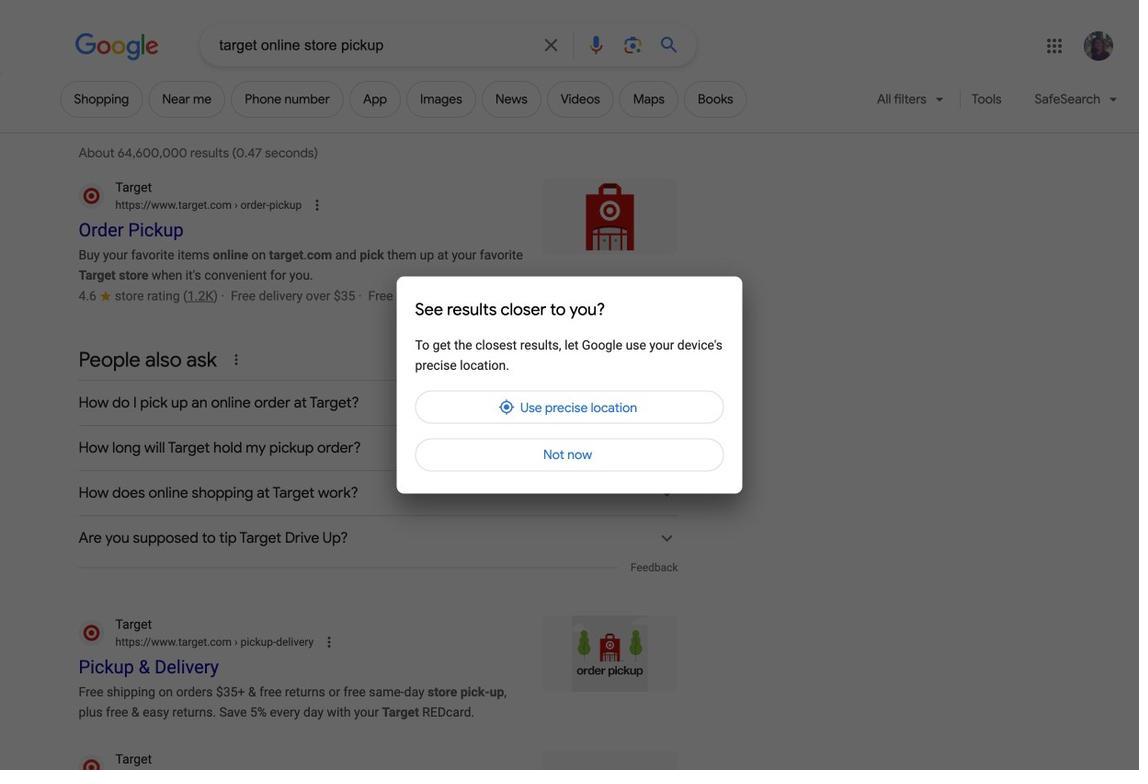 Task type: describe. For each thing, give the bounding box(es) containing it.
1 target online store pickup from www.target.com image from the top
[[572, 178, 649, 255]]

rated 4.6 out of 5, image
[[100, 290, 111, 303]]

search by voice image
[[586, 34, 608, 56]]

2 target online store pickup from www.target.com image from the top
[[572, 615, 649, 692]]

google image
[[75, 33, 160, 61]]

search by image image
[[622, 34, 644, 56]]



Task type: vqa. For each thing, say whether or not it's contained in the screenshot.
bottommost Target Online Store Pickup From Www.Target.Com image
yes



Task type: locate. For each thing, give the bounding box(es) containing it.
1 vertical spatial target online store pickup from www.target.com image
[[572, 615, 649, 692]]

None text field
[[115, 197, 302, 213], [232, 199, 302, 212], [115, 634, 314, 650], [232, 636, 314, 648], [115, 197, 302, 213], [232, 199, 302, 212], [115, 634, 314, 650], [232, 636, 314, 648]]

1.2k reviews element
[[188, 288, 214, 303]]

target online store pickup from www.target.com image
[[572, 178, 649, 255], [572, 615, 649, 692]]

0 vertical spatial target online store pickup from www.target.com image
[[572, 178, 649, 255]]

None search field
[[0, 23, 697, 66]]

dialog
[[397, 276, 743, 494]]



